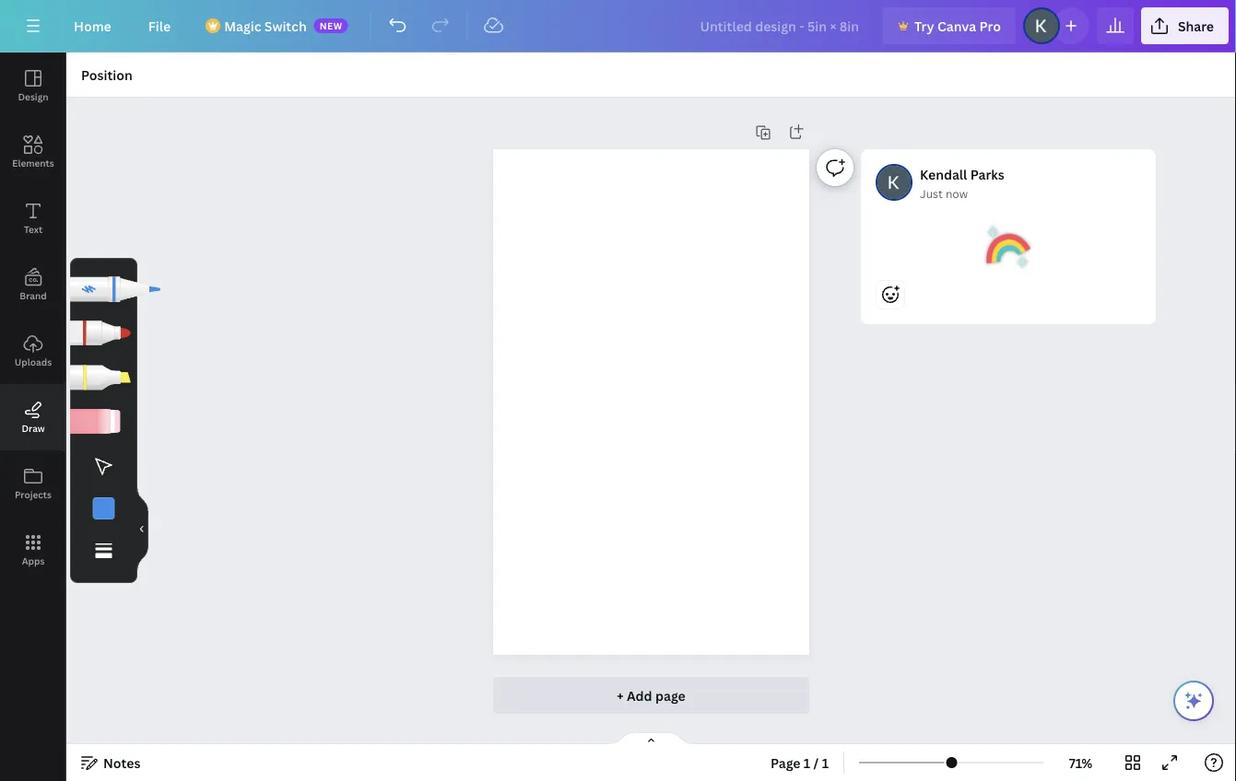 Task type: vqa. For each thing, say whether or not it's contained in the screenshot.
+
yes



Task type: locate. For each thing, give the bounding box(es) containing it.
draw button
[[0, 384, 66, 451]]

1
[[804, 755, 811, 772], [822, 755, 829, 772]]

switch
[[264, 17, 307, 35]]

brand button
[[0, 252, 66, 318]]

uploads
[[15, 356, 52, 368]]

hide image
[[136, 485, 148, 574]]

2 1 from the left
[[822, 755, 829, 772]]

design
[[18, 90, 48, 103]]

1 horizontal spatial 1
[[822, 755, 829, 772]]

notes
[[103, 755, 141, 772]]

share
[[1178, 17, 1214, 35]]

file
[[148, 17, 171, 35]]

add
[[627, 687, 652, 705]]

expressing gratitude image
[[986, 225, 1031, 269]]

notes button
[[74, 749, 148, 778]]

show pages image
[[607, 732, 696, 747]]

file button
[[133, 7, 185, 44]]

page 1 / 1
[[771, 755, 829, 772]]

projects button
[[0, 451, 66, 517]]

1 right /
[[822, 755, 829, 772]]

position
[[81, 66, 132, 83]]

new
[[320, 19, 343, 32]]

position button
[[74, 60, 140, 89]]

#2d90eb image
[[93, 498, 115, 520]]

draw
[[22, 422, 45, 435]]

side panel tab list
[[0, 53, 66, 584]]

uploads button
[[0, 318, 66, 384]]

+
[[617, 687, 624, 705]]

pro
[[980, 17, 1001, 35]]

projects
[[15, 489, 52, 501]]

parks
[[971, 165, 1005, 183]]

71% button
[[1051, 749, 1111, 778]]

try canva pro button
[[883, 7, 1016, 44]]

#2d90eb image
[[93, 498, 115, 520]]

home link
[[59, 7, 126, 44]]

brand
[[20, 289, 47, 302]]

text
[[24, 223, 43, 236]]

0 horizontal spatial 1
[[804, 755, 811, 772]]

1 left /
[[804, 755, 811, 772]]

elements button
[[0, 119, 66, 185]]

try canva pro
[[915, 17, 1001, 35]]



Task type: describe. For each thing, give the bounding box(es) containing it.
design button
[[0, 53, 66, 119]]

canva assistant image
[[1183, 691, 1205, 713]]

kendall parks list
[[861, 149, 1164, 384]]

text button
[[0, 185, 66, 252]]

apps
[[22, 555, 45, 567]]

+ add page button
[[493, 678, 809, 714]]

1 1 from the left
[[804, 755, 811, 772]]

canva
[[938, 17, 976, 35]]

kendall parks just now
[[920, 165, 1005, 201]]

elements
[[12, 157, 54, 169]]

71%
[[1069, 755, 1093, 772]]

Design title text field
[[685, 7, 876, 44]]

share button
[[1141, 7, 1229, 44]]

+ add page
[[617, 687, 686, 705]]

/
[[814, 755, 819, 772]]

page
[[771, 755, 801, 772]]

apps button
[[0, 517, 66, 584]]

try
[[915, 17, 934, 35]]

just
[[920, 186, 943, 201]]

home
[[74, 17, 111, 35]]

magic
[[224, 17, 261, 35]]

main menu bar
[[0, 0, 1236, 53]]

kendall
[[920, 165, 967, 183]]

now
[[946, 186, 968, 201]]

magic switch
[[224, 17, 307, 35]]

page
[[655, 687, 686, 705]]



